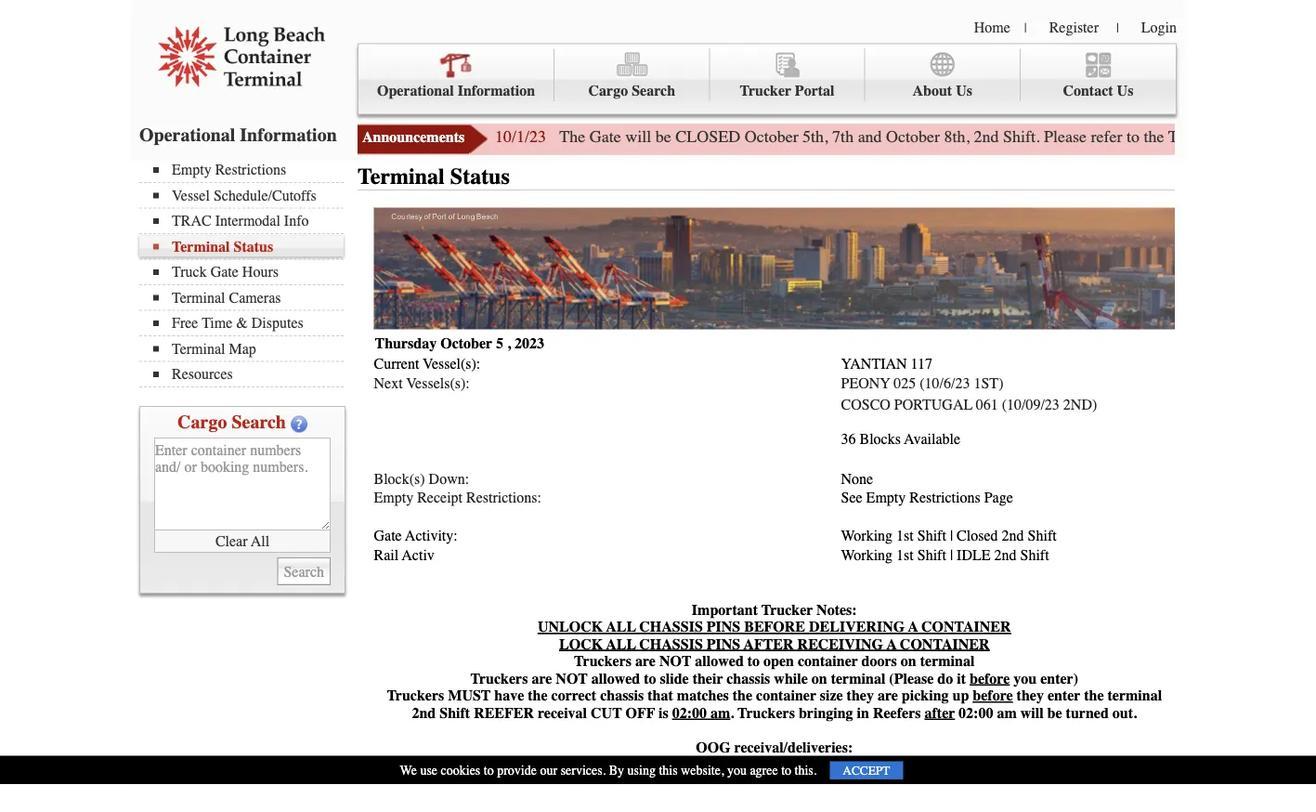 Task type: locate. For each thing, give the bounding box(es) containing it.
us
[[956, 82, 973, 99], [1117, 82, 1134, 99]]

trucker up after
[[762, 601, 813, 618]]

this
[[659, 763, 678, 778]]

cargo search
[[589, 82, 676, 99], [178, 412, 286, 433]]

0 horizontal spatial 1st
[[698, 756, 716, 773]]

1 horizontal spatial am
[[997, 704, 1017, 721]]

not left their
[[660, 653, 692, 670]]

None submit
[[277, 557, 331, 585]]

0 vertical spatial truck
[[1169, 127, 1208, 146]]

container
[[922, 618, 1011, 636], [900, 636, 990, 653]]

2 us from the left
[[1117, 82, 1134, 99]]

0 horizontal spatial cargo
[[178, 412, 227, 433]]

1st down 1st​​​
[[897, 547, 914, 564]]

thursday october 5 , 2023
[[375, 335, 544, 352]]

shift right idle
[[1021, 547, 1050, 564]]

0 horizontal spatial empty
[[172, 161, 212, 178]]

unlock
[[538, 618, 603, 636]]

5
[[496, 335, 503, 352]]

0 horizontal spatial are
[[532, 670, 552, 687]]

home
[[974, 19, 1011, 36]]

announcements
[[362, 129, 465, 146]]

register link
[[1050, 19, 1099, 36]]

gate
[[590, 127, 621, 146], [1212, 127, 1244, 146], [211, 263, 239, 281], [374, 527, 402, 545]]

truckers
[[574, 653, 632, 670], [471, 670, 528, 687], [387, 687, 444, 704]]

after
[[744, 636, 794, 653]]

1 horizontal spatial us
[[1117, 82, 1134, 99]]

1st right 'this' on the right
[[698, 756, 716, 773]]

0 horizontal spatial on
[[599, 756, 615, 773]]

0 vertical spatial cargo
[[589, 82, 628, 99]]

1 vertical spatial cargo
[[178, 412, 227, 433]]

1 horizontal spatial 1st
[[897, 547, 914, 564]]

1 am from the left
[[711, 704, 731, 721]]

0 horizontal spatial you
[[727, 763, 747, 778]]

to
[[1127, 127, 1140, 146], [748, 653, 760, 670], [644, 670, 656, 687], [484, 763, 494, 778], [782, 763, 792, 778]]

us right 'about'
[[956, 82, 973, 99]]

clear all button
[[154, 531, 331, 553]]

terminal up the in
[[831, 670, 886, 687]]

none
[[841, 470, 874, 487]]

1 vertical spatial status
[[234, 238, 273, 255]]

vessel schedule/cutoffs link
[[153, 187, 344, 204]]

information inside menu bar
[[458, 82, 535, 99]]

02:00
[[672, 704, 707, 721], [959, 704, 994, 721]]

to left will
[[484, 763, 494, 778]]

2 horizontal spatial on
[[901, 653, 917, 670]]

about us link
[[866, 49, 1021, 101]]

cookies
[[441, 763, 481, 778]]

be inside the important trucker notes: unlock all chassis pins before delivering a container lock all chassis pins after receiving a container truckers are not allowed to open container doors on terminal truckers are not allowed to slide their chassis while on terminal (please do it before you enter) truckers must have the correct chassis that matches the container size they are picking up before they enter the terminal 2nd shift reefer receival cut off​ is 02:00 am . ​truckers bringing in reefers after 02:00 am will be turned out.​
[[1048, 704, 1063, 721]]

empty up the vessel
[[172, 161, 212, 178]]

0 vertical spatial search
[[632, 82, 676, 99]]

0 horizontal spatial hours
[[242, 263, 279, 281]]

activity:
[[405, 527, 458, 545]]

0 horizontal spatial truck
[[172, 263, 207, 281]]

to left this.
[[782, 763, 792, 778]]

idle
[[957, 547, 991, 564]]

the
[[1144, 127, 1165, 146], [528, 687, 548, 704], [733, 687, 753, 704], [1084, 687, 1104, 704]]

1 vertical spatial operational information
[[139, 124, 337, 145]]

2 02:00 from the left
[[959, 704, 994, 721]]

is
[[659, 704, 669, 721]]

1 horizontal spatial restrictions
[[910, 489, 981, 506]]

1 horizontal spatial not
[[660, 653, 692, 670]]

02:00 right the after
[[959, 704, 994, 721]]

2 horizontal spatial be
[[1048, 704, 1063, 721]]

they right size
[[847, 687, 874, 704]]

0 vertical spatial you
[[1014, 670, 1037, 687]]

will left enter
[[1021, 704, 1044, 721]]

2 horizontal spatial october
[[886, 127, 940, 146]]

1 vertical spatial truck
[[172, 263, 207, 281]]

truckers left "must"
[[387, 687, 444, 704]]

2 horizontal spatial truckers
[[574, 653, 632, 670]]

1 horizontal spatial they
[[1017, 687, 1044, 704]]

hours inside the empty restrictions vessel schedule/cutoffs trac intermodal info terminal status truck gate hours terminal cameras free time & disputes terminal map resources
[[242, 263, 279, 281]]

terminal down trac
[[172, 238, 230, 255]]

0 horizontal spatial restrictions
[[215, 161, 286, 178]]

terminal right enter
[[1108, 687, 1162, 704]]

you left enter)
[[1014, 670, 1037, 687]]

0 horizontal spatial menu bar
[[139, 159, 353, 387]]

0 horizontal spatial be
[[526, 756, 541, 773]]

picking
[[902, 687, 949, 704]]

1 horizontal spatial cargo
[[589, 82, 628, 99]]

0 vertical spatial operational
[[377, 82, 454, 99]]

operational information up announcements
[[377, 82, 535, 99]]

gate down terminal status link
[[211, 263, 239, 281]]

​rail activ
[[374, 547, 435, 564]]

not down lock on the bottom
[[556, 670, 588, 687]]

| right the home 'link'
[[1025, 20, 1027, 35]]

on right the doors
[[901, 653, 917, 670]]

2 they from the left
[[1017, 687, 1044, 704]]

search
[[632, 82, 676, 99], [232, 412, 286, 433]]

1 horizontal spatial chassis
[[727, 670, 771, 687]]

truck down trac
[[172, 263, 207, 281]]

shift inside the important trucker notes: unlock all chassis pins before delivering a container lock all chassis pins after receiving a container truckers are not allowed to open container doors on terminal truckers are not allowed to slide their chassis while on terminal (please do it before you enter) truckers must have the correct chassis that matches the container size they are picking up before they enter the terminal 2nd shift reefer receival cut off​ is 02:00 am . ​truckers bringing in reefers after 02:00 am will be turned out.​
[[440, 704, 470, 721]]

0 vertical spatial empty
[[172, 161, 212, 178]]

1 vertical spatial search
[[232, 412, 286, 433]]

1 horizontal spatial cargo search
[[589, 82, 676, 99]]

1 horizontal spatial status
[[450, 164, 510, 190]]

1 vertical spatial container
[[756, 687, 817, 704]]

,
[[507, 335, 511, 352]]

empty inside the empty restrictions vessel schedule/cutoffs trac intermodal info terminal status truck gate hours terminal cameras free time & disputes terminal map resources
[[172, 161, 212, 178]]

contact us link
[[1021, 49, 1176, 101]]

1 horizontal spatial menu bar
[[358, 43, 1177, 115]]

be left 'turned'
[[1048, 704, 1063, 721]]

0 vertical spatial restrictions
[[215, 161, 286, 178]]

02:00 right is
[[672, 704, 707, 721]]

1 vertical spatial cargo search
[[178, 412, 286, 433]]

1 horizontal spatial operational information
[[377, 82, 535, 99]]

operational information
[[377, 82, 535, 99], [139, 124, 337, 145]]

terminal
[[358, 164, 445, 190], [172, 238, 230, 255], [172, 289, 225, 306], [172, 340, 225, 357]]

using
[[628, 763, 656, 778]]

0 horizontal spatial am
[[711, 704, 731, 721]]

2nd
[[974, 127, 999, 146], [1002, 527, 1024, 545], [995, 547, 1017, 564], [412, 704, 436, 721]]

they left enter
[[1017, 687, 1044, 704]]

0 horizontal spatial operational
[[139, 124, 235, 145]]

0 horizontal spatial truckers
[[387, 687, 444, 704]]

0 vertical spatial container
[[798, 653, 858, 670]]

gate left "web"
[[1212, 127, 1244, 146]]

0 horizontal spatial a
[[887, 636, 897, 653]]

0 vertical spatial be
[[656, 127, 671, 146]]

shift left 'reefer'
[[440, 704, 470, 721]]

8th,
[[945, 127, 970, 146]]

truckers up correct
[[574, 653, 632, 670]]

october up vessel(s):
[[441, 335, 492, 352]]

to left open
[[748, 653, 760, 670]]

information
[[458, 82, 535, 99], [240, 124, 337, 145]]

0 vertical spatial 1st
[[897, 547, 914, 564]]

before right it
[[970, 670, 1010, 687]]

will down cargo search link on the top of page
[[625, 127, 651, 146]]

shift left "agree"
[[720, 756, 750, 773]]

0 vertical spatial menu bar
[[358, 43, 1177, 115]]

size
[[820, 687, 843, 704]]

2nd right the closed
[[1002, 527, 1024, 545]]

terminal
[[921, 653, 975, 670], [831, 670, 886, 687], [1108, 687, 1162, 704]]

menu bar
[[358, 43, 1177, 115], [139, 159, 353, 387]]

2nd right idle
[[995, 547, 1017, 564]]

schedule/cutoffs
[[214, 187, 317, 204]]

truck right 'refer'
[[1169, 127, 1208, 146]]

matches
[[677, 687, 729, 704]]

operational up the vessel
[[139, 124, 235, 145]]

are right have
[[532, 670, 552, 687]]

gate inside the empty restrictions vessel schedule/cutoffs trac intermodal info terminal status truck gate hours terminal cameras free time & disputes terminal map resources
[[211, 263, 239, 281]]

container down open
[[756, 687, 817, 704]]

shift
[[918, 527, 947, 545], [1028, 527, 1057, 545], [918, 547, 947, 564], [1021, 547, 1050, 564], [440, 704, 470, 721], [720, 756, 750, 773]]

1st)
[[974, 374, 1004, 392]]

working down the see
[[841, 547, 893, 564]]

contact us
[[1063, 82, 1134, 99]]

be right will
[[526, 756, 541, 773]]

truck gate hours link
[[153, 263, 344, 281]]

be inside oog rec​eival/deliveries: will be handled on tuesdays 1st shift only of each week with confirmed prepaid fees.
[[526, 756, 541, 773]]

1 vertical spatial working
[[841, 547, 893, 564]]

information up 10/1/23
[[458, 82, 535, 99]]

ve
[[406, 374, 422, 392]]

pins left after
[[707, 618, 741, 636]]

allowed
[[695, 653, 744, 670], [592, 670, 640, 687]]

us right contact
[[1117, 82, 1134, 99]]

before right up
[[973, 687, 1013, 704]]

0 horizontal spatial cargo search
[[178, 412, 286, 433]]

shift right the closed
[[1028, 527, 1057, 545]]

terminal up free
[[172, 289, 225, 306]]

block(s) down:
[[374, 470, 469, 487]]

week
[[838, 756, 870, 773]]

october right and
[[886, 127, 940, 146]]

restrictions inside the empty restrictions vessel schedule/cutoffs trac intermodal info terminal status truck gate hours terminal cameras free time & disputes terminal map resources
[[215, 161, 286, 178]]

2nd left "must"
[[412, 704, 436, 721]]

1 horizontal spatial 02:00
[[959, 704, 994, 721]]

1 horizontal spatial terminal
[[921, 653, 975, 670]]

2 am from the left
[[997, 704, 1017, 721]]

operational up announcements
[[377, 82, 454, 99]]

blocks
[[860, 431, 901, 448]]

pins
[[707, 618, 741, 636], [707, 636, 741, 653]]

all
[[251, 533, 270, 550]]

this.
[[795, 763, 817, 778]]

trucker inside the important trucker notes: unlock all chassis pins before delivering a container lock all chassis pins after receiving a container truckers are not allowed to open container doors on terminal truckers are not allowed to slide their chassis while on terminal (please do it before you enter) truckers must have the correct chassis that matches the container size they are picking up before they enter the terminal 2nd shift reefer receival cut off​ is 02:00 am . ​truckers bringing in reefers after 02:00 am will be turned out.​
[[762, 601, 813, 618]]

2 all from the top
[[606, 636, 636, 653]]

1 horizontal spatial will
[[1021, 704, 1044, 721]]

chassis up .
[[727, 670, 771, 687]]

empty restrictions link
[[153, 161, 344, 178]]

0 horizontal spatial status
[[234, 238, 273, 255]]

terminal up resources
[[172, 340, 225, 357]]

us for contact us
[[1117, 82, 1134, 99]]

menu bar containing empty restrictions
[[139, 159, 353, 387]]

2 vertical spatial be
[[526, 756, 541, 773]]

important trucker notes: unlock all chassis pins before delivering a container lock all chassis pins after receiving a container truckers are not allowed to open container doors on terminal truckers are not allowed to slide their chassis while on terminal (please do it before you enter) truckers must have the correct chassis that matches the container size they are picking up before they enter the terminal 2nd shift reefer receival cut off​ is 02:00 am . ​truckers bringing in reefers after 02:00 am will be turned out.​
[[387, 601, 1162, 721]]

.
[[731, 704, 734, 721]]

am up oog
[[711, 704, 731, 721]]

you
[[1014, 670, 1037, 687], [727, 763, 747, 778]]

restrictions
[[215, 161, 286, 178], [910, 489, 981, 506]]

36
[[841, 431, 856, 448]]

are left slide
[[636, 653, 656, 670]]

1 vertical spatial menu bar
[[139, 159, 353, 387]]

status inside the empty restrictions vessel schedule/cutoffs trac intermodal info terminal status truck gate hours terminal cameras free time & disputes terminal map resources
[[234, 238, 273, 255]]

0 vertical spatial operational information
[[377, 82, 535, 99]]

cargo inside cargo search link
[[589, 82, 628, 99]]

resources
[[172, 366, 233, 383]]

am right up
[[997, 704, 1017, 721]]

0 vertical spatial will
[[625, 127, 651, 146]]

to left slide
[[644, 670, 656, 687]]

0 horizontal spatial terminal
[[831, 670, 886, 687]]

to right 'refer'
[[1127, 127, 1140, 146]]

the right have
[[528, 687, 548, 704]]

pins down important
[[707, 636, 741, 653]]

reefers
[[873, 704, 921, 721]]

1 working from the top
[[841, 527, 893, 545]]

0 horizontal spatial october
[[441, 335, 492, 352]]

0 vertical spatial working
[[841, 527, 893, 545]]

with
[[874, 756, 902, 773]]

5th,
[[803, 127, 828, 146]]

1 vertical spatial hours
[[242, 263, 279, 281]]

0 horizontal spatial information
[[240, 124, 337, 145]]

0 horizontal spatial not
[[556, 670, 588, 687]]

the right enter
[[1084, 687, 1104, 704]]

our
[[540, 763, 558, 778]]

status down 10/1/23
[[450, 164, 510, 190]]

1 us from the left
[[956, 82, 973, 99]]

allowed up cut
[[592, 670, 640, 687]]

are right the in
[[878, 687, 898, 704]]

1 horizontal spatial you
[[1014, 670, 1037, 687]]

out.​
[[1113, 704, 1137, 721]]

prepaid
[[974, 756, 1023, 773]]

working left 1st​​​
[[841, 527, 893, 545]]

on right while
[[812, 670, 828, 687]]

restrictions up 'working 1st​​​ shift | closed 2nd shift'
[[910, 489, 981, 506]]

hours up cameras
[[242, 263, 279, 281]]

chassis
[[727, 670, 771, 687], [600, 687, 644, 704]]

container up size
[[798, 653, 858, 670]]

menu bar containing operational information
[[358, 43, 1177, 115]]

resources link
[[153, 366, 344, 383]]

hours left "web"
[[1248, 127, 1289, 146]]

us inside 'link'
[[956, 82, 973, 99]]

restrictions up "vessel schedule/cutoffs" link
[[215, 161, 286, 178]]

truckers up 'reefer'
[[471, 670, 528, 687]]

1 horizontal spatial a
[[908, 618, 918, 636]]

0 vertical spatial cargo search
[[589, 82, 676, 99]]

2 working from the top
[[841, 547, 893, 564]]

receiving
[[798, 636, 884, 653]]

container
[[798, 653, 858, 670], [756, 687, 817, 704]]

0 horizontal spatial us
[[956, 82, 973, 99]]

0 vertical spatial information
[[458, 82, 535, 99]]

empty right the see
[[867, 489, 906, 506]]

1 horizontal spatial be
[[656, 127, 671, 146]]

1 horizontal spatial hours
[[1248, 127, 1289, 146]]

1 horizontal spatial search
[[632, 82, 676, 99]]

operational information up empty restrictions link
[[139, 124, 337, 145]]

0 vertical spatial hours
[[1248, 127, 1289, 146]]

information up empty restrictions link
[[240, 124, 337, 145]]

operational inside menu bar
[[377, 82, 454, 99]]

see
[[841, 489, 863, 506]]

all
[[606, 618, 636, 636], [606, 636, 636, 653]]

trucker left portal in the top right of the page
[[740, 82, 792, 99]]

1 vertical spatial trucker
[[762, 601, 813, 618]]

closed
[[676, 127, 741, 146]]

october left "5th,"
[[745, 127, 799, 146]]

chassis left that
[[600, 687, 644, 704]]

intermodal
[[215, 212, 280, 229]]

0 vertical spatial trucker
[[740, 82, 792, 99]]

shift up working 1st shift | idle 2nd shift at the bottom right of the page
[[918, 527, 947, 545]]

1 they from the left
[[847, 687, 874, 704]]

1 horizontal spatial operational
[[377, 82, 454, 99]]

are
[[636, 653, 656, 670], [532, 670, 552, 687], [878, 687, 898, 704]]

they
[[847, 687, 874, 704], [1017, 687, 1044, 704]]

have
[[495, 687, 524, 704]]

2nd right 8th,
[[974, 127, 999, 146]]

0 horizontal spatial 02:00
[[672, 704, 707, 721]]

1 vertical spatial be
[[1048, 704, 1063, 721]]

1 vertical spatial will
[[1021, 704, 1044, 721]]

accept
[[843, 763, 891, 778]]

2 pins from the top
[[707, 636, 741, 653]]

container up do
[[900, 636, 990, 653]]

terminal up up
[[921, 653, 975, 670]]

0 horizontal spatial allowed
[[592, 670, 640, 687]]

1 horizontal spatial information
[[458, 82, 535, 99]]

allowed up "matches"
[[695, 653, 744, 670]]

status up "truck gate hours" link in the left top of the page
[[234, 238, 273, 255]]

be
[[656, 127, 671, 146], [1048, 704, 1063, 721], [526, 756, 541, 773]]

on left using
[[599, 756, 615, 773]]

be left closed
[[656, 127, 671, 146]]

1 vertical spatial 1st
[[698, 756, 716, 773]]

you left "agree"
[[727, 763, 747, 778]]

0 horizontal spatial search
[[232, 412, 286, 433]]

1st
[[897, 547, 914, 564], [698, 756, 716, 773]]

terminal map link
[[153, 340, 344, 357]]



Task type: vqa. For each thing, say whether or not it's contained in the screenshot.


Task type: describe. For each thing, give the bounding box(es) containing it.
contact
[[1063, 82, 1114, 99]]

in
[[857, 704, 870, 721]]

0 horizontal spatial will
[[625, 127, 651, 146]]

10/1/23
[[495, 127, 546, 146]]

receipt
[[417, 489, 463, 506]]

the right 'refer'
[[1144, 127, 1165, 146]]

slide
[[660, 670, 689, 687]]

portal
[[795, 82, 835, 99]]

1 horizontal spatial on
[[812, 670, 828, 687]]

available
[[905, 431, 961, 448]]

yantian 117
[[841, 355, 933, 372]]

that
[[648, 687, 673, 704]]

working for working 1st shift | idle 2nd shift
[[841, 547, 893, 564]]

the right their
[[733, 687, 753, 704]]

you inside the important trucker notes: unlock all chassis pins before delivering a container lock all chassis pins after receiving a container truckers are not allowed to open container doors on terminal truckers are not allowed to slide their chassis while on terminal (please do it before you enter) truckers must have the correct chassis that matches the container size they are picking up before they enter the terminal 2nd shift reefer receival cut off​ is 02:00 am . ​truckers bringing in reefers after 02:00 am will be turned out.​
[[1014, 670, 1037, 687]]

trac intermodal info link
[[153, 212, 344, 229]]

services.
[[561, 763, 606, 778]]

peony 025  (10/6/23 1st)
[[841, 374, 1004, 392]]

refer
[[1091, 127, 1123, 146]]

lock
[[559, 636, 603, 653]]

1 all from the top
[[606, 618, 636, 636]]

em
[[374, 489, 395, 506]]

we
[[400, 763, 417, 778]]

0 horizontal spatial chassis
[[600, 687, 644, 704]]

oog
[[696, 739, 731, 756]]

on inside oog rec​eival/deliveries: will be handled on tuesdays 1st shift only of each week with confirmed prepaid fees.
[[599, 756, 615, 773]]

(10/6/23
[[920, 374, 970, 392]]

reefer
[[474, 704, 534, 721]]

2 horizontal spatial terminal
[[1108, 687, 1162, 704]]

home link
[[974, 19, 1011, 36]]

register
[[1050, 19, 1099, 36]]

2nd inside the important trucker notes: unlock all chassis pins before delivering a container lock all chassis pins after receiving a container truckers are not allowed to open container doors on terminal truckers are not allowed to slide their chassis while on terminal (please do it before you enter) truckers must have the correct chassis that matches the container size they are picking up before they enter the terminal 2nd shift reefer receival cut off​ is 02:00 am . ​truckers bringing in reefers after 02:00 am will be turned out.​
[[412, 704, 436, 721]]

ext
[[385, 374, 403, 392]]

1 vertical spatial information
[[240, 124, 337, 145]]

0 horizontal spatial operational information
[[139, 124, 337, 145]]

1 vertical spatial you
[[727, 763, 747, 778]]

trucker inside menu bar
[[740, 82, 792, 99]]

trac
[[172, 212, 212, 229]]

empty restrictions vessel schedule/cutoffs trac intermodal info terminal status truck gate hours terminal cameras free time & disputes terminal map resources
[[172, 161, 317, 383]]

use
[[420, 763, 438, 778]]

about
[[913, 82, 952, 99]]

1 chassis from the top
[[640, 618, 703, 636]]

Enter container numbers and/ or booking numbers.  text field
[[154, 438, 331, 531]]

will
[[495, 756, 522, 773]]

trucker portal
[[740, 82, 835, 99]]

correct
[[552, 687, 597, 704]]

and
[[858, 127, 882, 146]]

&
[[236, 315, 248, 332]]

please
[[1044, 127, 1087, 146]]

gate right the
[[590, 127, 621, 146]]

fees.
[[1027, 756, 1054, 773]]

rec​eival/deliveries:
[[735, 739, 853, 756]]

notes:
[[817, 601, 857, 618]]

1 vertical spatial operational
[[139, 124, 235, 145]]

activ
[[402, 547, 435, 564]]

login
[[1142, 19, 1177, 36]]

map
[[229, 340, 256, 357]]

1 horizontal spatial october
[[745, 127, 799, 146]]

do
[[938, 670, 953, 687]]

receival
[[538, 704, 587, 721]]

els(s):
[[434, 374, 470, 392]]

current vessel(s):
[[374, 355, 481, 372]]

oog rec​eival/deliveries: will be handled on tuesdays 1st shift only of each week with confirmed prepaid fees.
[[495, 739, 1054, 773]]

working for working 1st​​​ shift | closed 2nd shift
[[841, 527, 893, 545]]

7th
[[833, 127, 854, 146]]

page​
[[985, 489, 1014, 506]]

yantian
[[841, 355, 907, 372]]

container up it
[[922, 618, 1011, 636]]

1 horizontal spatial truckers
[[471, 670, 528, 687]]

important
[[692, 601, 758, 618]]

1 horizontal spatial are
[[636, 653, 656, 670]]

time
[[202, 315, 233, 332]]

enter
[[1048, 687, 1081, 704]]

em pty receipt restrictions:​
[[374, 489, 542, 506]]

only
[[754, 756, 785, 773]]

the
[[560, 127, 586, 146]]

disputes
[[252, 315, 304, 332]]

shift inside oog rec​eival/deliveries: will be handled on tuesdays 1st shift only of each week with confirmed prepaid fees.
[[720, 756, 750, 773]]

terminal down announcements
[[358, 164, 445, 190]]

pty
[[395, 489, 414, 506]]

working 1st​​​ shift | closed 2nd shift
[[841, 527, 1057, 545]]

open
[[764, 653, 794, 670]]

vessel(s):
[[423, 355, 481, 372]]

1 02:00 from the left
[[672, 704, 707, 721]]

of
[[789, 756, 801, 773]]

2 chassis from the top
[[640, 636, 703, 653]]

operational information inside menu bar
[[377, 82, 535, 99]]

| left login "link"
[[1117, 20, 1119, 35]]

login link
[[1142, 19, 1177, 36]]

confirmed
[[905, 756, 970, 773]]

1 vertical spatial restrictions
[[910, 489, 981, 506]]

117
[[911, 355, 933, 372]]

handled
[[544, 756, 596, 773]]

gate activity:
[[374, 527, 458, 545]]

before
[[744, 618, 806, 636]]

cosco portugal 061 (10/09/23 2nd)
[[841, 396, 1098, 414]]

1 vertical spatial empty
[[867, 489, 906, 506]]

0 vertical spatial status
[[450, 164, 510, 190]]

terminal cameras link
[[153, 289, 344, 306]]

shift down 'working 1st​​​ shift | closed 2nd shift'
[[918, 547, 947, 564]]

cameras
[[229, 289, 281, 306]]

36 blocks available
[[841, 431, 961, 448]]

truck inside the empty restrictions vessel schedule/cutoffs trac intermodal info terminal status truck gate hours terminal cameras free time & disputes terminal map resources
[[172, 263, 207, 281]]

cosco
[[841, 396, 891, 414]]

us for about us
[[956, 82, 973, 99]]

gate up ​rail
[[374, 527, 402, 545]]

1 horizontal spatial truck
[[1169, 127, 1208, 146]]

accept button
[[830, 761, 904, 780]]

1st inside oog rec​eival/deliveries: will be handled on tuesdays 1st shift only of each week with confirmed prepaid fees.
[[698, 756, 716, 773]]

about us
[[913, 82, 973, 99]]

1st​​​
[[897, 527, 914, 545]]

(10/09/23
[[1002, 396, 1060, 414]]

2023
[[515, 335, 544, 352]]

block(s)
[[374, 470, 425, 487]]

thursday
[[375, 335, 437, 352]]

| up working 1st shift | idle 2nd shift at the bottom right of the page
[[950, 527, 953, 545]]

must
[[448, 687, 491, 704]]

will inside the important trucker notes: unlock all chassis pins before delivering a container lock all chassis pins after receiving a container truckers are not allowed to open container doors on terminal truckers are not allowed to slide their chassis while on terminal (please do it before you enter) truckers must have the correct chassis that matches the container size they are picking up before they enter the terminal 2nd shift reefer receival cut off​ is 02:00 am . ​truckers bringing in reefers after 02:00 am will be turned out.​
[[1021, 704, 1044, 721]]

2 horizontal spatial are
[[878, 687, 898, 704]]

1 pins from the top
[[707, 618, 741, 636]]

1 horizontal spatial allowed
[[695, 653, 744, 670]]

terminal status link
[[153, 238, 344, 255]]

cut
[[591, 704, 622, 721]]

n
[[374, 374, 385, 392]]

see empty restrictions page​
[[841, 489, 1014, 506]]

| down 'working 1st​​​ shift | closed 2nd shift'
[[950, 547, 953, 564]]



